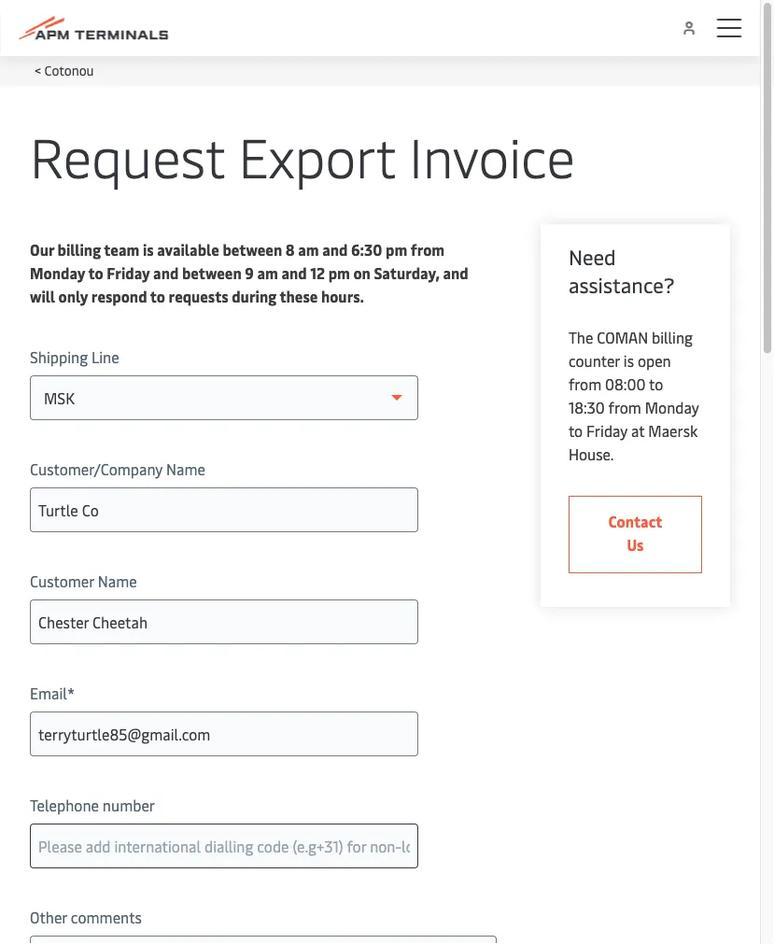 Task type: locate. For each thing, give the bounding box(es) containing it.
other
[[30, 908, 67, 928]]

1 horizontal spatial billing
[[652, 327, 693, 348]]

0 vertical spatial billing
[[58, 240, 101, 260]]

cotonou
[[44, 61, 94, 78]]

am right 9
[[257, 263, 278, 283]]

billing up open
[[652, 327, 693, 348]]

am
[[298, 240, 319, 260], [257, 263, 278, 283]]

and right "saturday,"
[[443, 263, 469, 283]]

1 vertical spatial pm
[[329, 263, 350, 283]]

friday up house.
[[587, 421, 628, 441]]

from down 08:00
[[609, 398, 642, 418]]

from inside our billing team is available between 8 am and 6:30 pm from monday to friday and between 9 am and 12 pm on saturday, and will only respond to requests during these hours.
[[411, 240, 445, 260]]

1 horizontal spatial name
[[166, 459, 205, 479]]

requests
[[169, 286, 229, 306]]

team
[[104, 240, 140, 260]]

18:30
[[569, 398, 605, 418]]

0 horizontal spatial friday
[[107, 263, 150, 283]]

during
[[232, 286, 277, 306]]

comments
[[71, 908, 142, 928]]

1 vertical spatial name
[[98, 571, 137, 591]]

us
[[627, 535, 644, 555]]

1 horizontal spatial is
[[624, 351, 634, 371]]

from up 18:30
[[569, 374, 602, 394]]

is
[[143, 240, 154, 260], [624, 351, 634, 371]]

name right customer
[[98, 571, 137, 591]]

contact us link
[[569, 496, 703, 574]]

0 horizontal spatial monday
[[30, 263, 85, 283]]

1 horizontal spatial pm
[[386, 240, 408, 260]]

pm up "saturday,"
[[386, 240, 408, 260]]

name for customer name
[[98, 571, 137, 591]]

from
[[411, 240, 445, 260], [569, 374, 602, 394], [609, 398, 642, 418]]

the coman billing counter is open from 08:00 to 18:30 from monday to friday at maersk house.
[[569, 327, 699, 464]]

name
[[166, 459, 205, 479], [98, 571, 137, 591]]

to down open
[[649, 374, 664, 394]]

between up 9
[[223, 240, 282, 260]]

request export invoice
[[30, 118, 576, 192]]

1 vertical spatial friday
[[587, 421, 628, 441]]

to
[[88, 263, 103, 283], [150, 286, 165, 306], [649, 374, 664, 394], [569, 421, 583, 441]]

at
[[632, 421, 645, 441]]

Customer Name text field
[[30, 600, 419, 645]]

available
[[157, 240, 219, 260]]

0 vertical spatial between
[[223, 240, 282, 260]]

6:30
[[351, 240, 383, 260]]

0 vertical spatial pm
[[386, 240, 408, 260]]

0 vertical spatial name
[[166, 459, 205, 479]]

customer/company
[[30, 459, 163, 479]]

is right team
[[143, 240, 154, 260]]

name up customer/company name text box
[[166, 459, 205, 479]]

between up requests
[[182, 263, 242, 283]]

other comments
[[30, 908, 142, 928]]

billing right our
[[58, 240, 101, 260]]

is inside the coman billing counter is open from 08:00 to 18:30 from monday to friday at maersk house.
[[624, 351, 634, 371]]

need assistance?
[[569, 243, 675, 299]]

pm
[[386, 240, 408, 260], [329, 263, 350, 283]]

monday up 'maersk'
[[645, 398, 699, 418]]

1 vertical spatial am
[[257, 263, 278, 283]]

am right "8"
[[298, 240, 319, 260]]

0 vertical spatial friday
[[107, 263, 150, 283]]

is up 08:00
[[624, 351, 634, 371]]

0 vertical spatial from
[[411, 240, 445, 260]]

friday
[[107, 263, 150, 283], [587, 421, 628, 441]]

to right respond
[[150, 286, 165, 306]]

friday down team
[[107, 263, 150, 283]]

0 vertical spatial monday
[[30, 263, 85, 283]]

and
[[323, 240, 348, 260], [153, 263, 179, 283], [282, 263, 307, 283], [443, 263, 469, 283]]

house.
[[569, 444, 614, 464]]

1 vertical spatial is
[[624, 351, 634, 371]]

0 horizontal spatial pm
[[329, 263, 350, 283]]

customer
[[30, 571, 94, 591]]

line
[[92, 347, 119, 367]]

friday inside our billing team is available between 8 am and 6:30 pm from monday to friday and between 9 am and 12 pm on saturday, and will only respond to requests during these hours.
[[107, 263, 150, 283]]

the
[[569, 327, 594, 348]]

telephone
[[30, 796, 99, 816]]

<
[[35, 61, 41, 78]]

from up "saturday,"
[[411, 240, 445, 260]]

1 vertical spatial monday
[[645, 398, 699, 418]]

0 horizontal spatial from
[[411, 240, 445, 260]]

between
[[223, 240, 282, 260], [182, 263, 242, 283]]

0 horizontal spatial billing
[[58, 240, 101, 260]]

coman
[[597, 327, 649, 348]]

1 horizontal spatial friday
[[587, 421, 628, 441]]

0 horizontal spatial name
[[98, 571, 137, 591]]

billing inside our billing team is available between 8 am and 6:30 pm from monday to friday and between 9 am and 12 pm on saturday, and will only respond to requests during these hours.
[[58, 240, 101, 260]]

2 vertical spatial from
[[609, 398, 642, 418]]

monday
[[30, 263, 85, 283], [645, 398, 699, 418]]

and left 12
[[282, 263, 307, 283]]

1 horizontal spatial am
[[298, 240, 319, 260]]

0 horizontal spatial is
[[143, 240, 154, 260]]

billing
[[58, 240, 101, 260], [652, 327, 693, 348]]

monday inside the coman billing counter is open from 08:00 to 18:30 from monday to friday at maersk house.
[[645, 398, 699, 418]]

0 vertical spatial is
[[143, 240, 154, 260]]

0 vertical spatial am
[[298, 240, 319, 260]]

pm right 12
[[329, 263, 350, 283]]

1 vertical spatial from
[[569, 374, 602, 394]]

customer/company name
[[30, 459, 205, 479]]

hours.
[[321, 286, 364, 306]]

1 vertical spatial billing
[[652, 327, 693, 348]]

monday up will on the left top of page
[[30, 263, 85, 283]]

1 horizontal spatial from
[[569, 374, 602, 394]]

saturday,
[[374, 263, 440, 283]]

number
[[103, 796, 155, 816]]

Email email field
[[30, 712, 419, 757]]

1 horizontal spatial monday
[[645, 398, 699, 418]]

and down available
[[153, 263, 179, 283]]



Task type: describe. For each thing, give the bounding box(es) containing it.
on
[[354, 263, 371, 283]]

is inside our billing team is available between 8 am and 6:30 pm from monday to friday and between 9 am and 12 pm on saturday, and will only respond to requests during these hours.
[[143, 240, 154, 260]]

our
[[30, 240, 54, 260]]

< cotonou
[[35, 61, 94, 78]]

maersk
[[649, 421, 698, 441]]

our billing team is available between 8 am and 6:30 pm from monday to friday and between 9 am and 12 pm on saturday, and will only respond to requests during these hours.
[[30, 240, 469, 306]]

shipping line
[[30, 347, 119, 367]]

Telephone number telephone field
[[30, 824, 419, 869]]

contact us
[[609, 512, 663, 555]]

export
[[239, 118, 396, 192]]

cotonou link
[[44, 61, 94, 78]]

telephone number
[[30, 796, 155, 816]]

assistance?
[[569, 271, 675, 299]]

respond
[[91, 286, 147, 306]]

shipping
[[30, 347, 88, 367]]

12
[[310, 263, 325, 283]]

9
[[245, 263, 254, 283]]

these
[[280, 286, 318, 306]]

customer name
[[30, 571, 137, 591]]

08:00
[[605, 374, 646, 394]]

invoice
[[409, 118, 576, 192]]

only
[[58, 286, 88, 306]]

friday inside the coman billing counter is open from 08:00 to 18:30 from monday to friday at maersk house.
[[587, 421, 628, 441]]

2 horizontal spatial from
[[609, 398, 642, 418]]

open
[[638, 351, 671, 371]]

will
[[30, 286, 55, 306]]

and up 12
[[323, 240, 348, 260]]

8
[[286, 240, 295, 260]]

to down 18:30
[[569, 421, 583, 441]]

name for customer/company name
[[166, 459, 205, 479]]

to up respond
[[88, 263, 103, 283]]

monday inside our billing team is available between 8 am and 6:30 pm from monday to friday and between 9 am and 12 pm on saturday, and will only respond to requests during these hours.
[[30, 263, 85, 283]]

counter
[[569, 351, 620, 371]]

email
[[30, 683, 67, 704]]

contact
[[609, 512, 663, 532]]

Customer/Company Name text field
[[30, 488, 419, 533]]

1 vertical spatial between
[[182, 263, 242, 283]]

request
[[30, 118, 225, 192]]

need
[[569, 243, 616, 271]]

0 horizontal spatial am
[[257, 263, 278, 283]]

billing inside the coman billing counter is open from 08:00 to 18:30 from monday to friday at maersk house.
[[652, 327, 693, 348]]



Task type: vqa. For each thing, say whether or not it's contained in the screenshot.
is
yes



